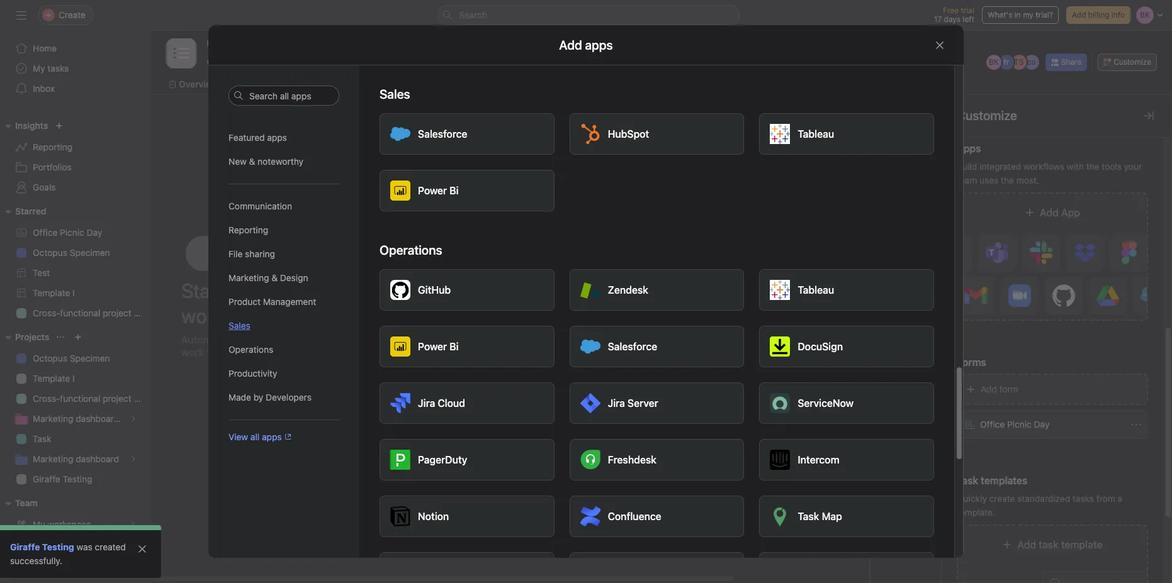 Task type: locate. For each thing, give the bounding box(es) containing it.
1 tableau button from the top
[[759, 113, 934, 155]]

to right added
[[628, 248, 639, 262]]

operations up github icon
[[380, 243, 442, 257]]

& left design
[[271, 273, 278, 283]]

1 vertical spatial forms
[[957, 357, 986, 368]]

build
[[957, 161, 977, 172]]

0 horizontal spatial office picnic day
[[33, 227, 102, 238]]

0 horizontal spatial forms
[[458, 338, 481, 348]]

the right with at the top of the page
[[1086, 161, 1100, 172]]

2 cross-functional project plan from the top
[[33, 393, 151, 404]]

left
[[963, 14, 974, 24]]

0 horizontal spatial sales
[[229, 320, 250, 331]]

marketing down task
[[33, 454, 73, 465]]

1 my from the top
[[33, 63, 45, 74]]

octopus inside projects element
[[33, 353, 67, 364]]

0 vertical spatial template i
[[33, 288, 75, 298]]

1 horizontal spatial to
[[783, 328, 791, 338]]

docusign image
[[770, 337, 790, 357]]

salesforce image
[[390, 124, 410, 144]]

team
[[957, 175, 977, 186]]

hubspot image
[[580, 124, 600, 144]]

1 cross- from the top
[[33, 308, 60, 319]]

uses
[[980, 175, 999, 186]]

2 cross- from the top
[[33, 393, 60, 404]]

0 vertical spatial giraffe testing
[[33, 474, 92, 485]]

marketing
[[229, 273, 269, 283], [33, 414, 73, 424], [33, 454, 73, 465]]

0 vertical spatial apps
[[267, 132, 287, 143]]

2 vertical spatial office picnic day
[[980, 419, 1050, 430]]

portfolios
[[206, 38, 245, 48], [33, 162, 72, 172]]

marketing for marketing dashboard
[[33, 454, 73, 465]]

& inside "button"
[[271, 273, 278, 283]]

1 vertical spatial power bi
[[418, 341, 459, 353]]

0 vertical spatial day
[[87, 227, 102, 238]]

form
[[999, 384, 1018, 395]]

i up marketing dashboards
[[72, 373, 75, 384]]

1 vertical spatial in
[[264, 304, 279, 328]]

2 functional from the top
[[60, 393, 100, 404]]

this project?
[[520, 265, 590, 280]]

0 vertical spatial my
[[33, 63, 45, 74]]

2 tableau button from the top
[[759, 269, 934, 311]]

2 project from the top
[[103, 393, 131, 404]]

work flowing.
[[181, 347, 244, 358]]

apps inside button
[[267, 132, 287, 143]]

0 vertical spatial picnic
[[60, 227, 84, 238]]

0 vertical spatial functional
[[60, 308, 100, 319]]

tableau for sales
[[798, 128, 834, 140]]

0 vertical spatial octopus
[[33, 247, 67, 258]]

office picnic day down form
[[980, 419, 1050, 430]]

2 vertical spatial day
[[1034, 419, 1050, 430]]

global element
[[0, 31, 151, 106]]

my workspace
[[33, 519, 91, 530]]

2 cross-functional project plan link from the top
[[8, 389, 151, 409]]

list image
[[174, 46, 189, 61]]

template i down "test"
[[33, 288, 75, 298]]

1 horizontal spatial sales
[[380, 87, 410, 101]]

1 vertical spatial tableau button
[[759, 269, 934, 311]]

0 vertical spatial template i link
[[8, 283, 144, 303]]

cross-functional project plan for second cross-functional project plan link from the top of the page
[[33, 393, 151, 404]]

office picnic day up the test link at top left
[[33, 227, 102, 238]]

1 vertical spatial my
[[33, 519, 45, 530]]

cross- up projects
[[33, 308, 60, 319]]

1 functional from the top
[[60, 308, 100, 319]]

apps up noteworthy
[[267, 132, 287, 143]]

tasks left from
[[1073, 494, 1094, 504]]

salesforce
[[418, 128, 467, 140], [608, 341, 657, 353]]

picnic
[[60, 227, 84, 238], [508, 364, 532, 374], [1007, 419, 1032, 430]]

add app button
[[952, 193, 1153, 321]]

marketing dashboards link
[[8, 409, 144, 429]]

1 plan from the top
[[134, 308, 151, 319]]

1 vertical spatial your
[[301, 279, 339, 302]]

notion button
[[380, 496, 554, 538]]

giraffe testing link
[[8, 470, 144, 490], [10, 542, 74, 553]]

1 horizontal spatial portfolios
[[206, 38, 245, 48]]

customize inside dropdown button
[[1114, 57, 1151, 67]]

2 template from the top
[[33, 373, 70, 384]]

1 template from the top
[[33, 288, 70, 298]]

1 tableau from the top
[[798, 128, 834, 140]]

share button
[[1045, 54, 1087, 71]]

2 vertical spatial your
[[229, 334, 250, 345]]

0 vertical spatial office
[[33, 227, 57, 238]]

made
[[229, 392, 251, 403]]

operations inside button
[[229, 344, 273, 355]]

project up dashboards
[[103, 393, 131, 404]]

1 horizontal spatial reporting
[[229, 225, 268, 235]]

1 cross-functional project plan from the top
[[33, 308, 151, 319]]

portfolios link up goals
[[8, 157, 144, 178]]

1 vertical spatial plan
[[134, 393, 151, 404]]

0 horizontal spatial picnic
[[60, 227, 84, 238]]

jira cloud button
[[380, 383, 554, 424]]

0 vertical spatial office picnic day button
[[458, 355, 653, 384]]

power bi image
[[390, 181, 410, 201]]

0 vertical spatial office picnic day
[[33, 227, 102, 238]]

tasks down section
[[778, 296, 797, 305]]

2 tableau from the top
[[798, 285, 834, 296]]

octopus specimen down office picnic day link
[[33, 247, 110, 258]]

forms for add form
[[957, 357, 986, 368]]

productivity button
[[229, 362, 339, 386]]

1 i from the top
[[72, 288, 75, 298]]

1 vertical spatial office
[[481, 364, 506, 374]]

co
[[1027, 57, 1036, 67]]

2 plan from the top
[[134, 393, 151, 404]]

None text field
[[204, 50, 293, 73]]

portfolios link up list link
[[206, 37, 245, 50]]

i inside starred element
[[72, 288, 75, 298]]

0 vertical spatial forms
[[458, 338, 481, 348]]

intercom
[[798, 455, 840, 466]]

0 vertical spatial cross-functional project plan link
[[8, 303, 151, 324]]

1 vertical spatial reporting
[[229, 225, 268, 235]]

template for 1st template i link from the top of the page
[[33, 288, 70, 298]]

add left form
[[981, 384, 997, 395]]

template down projects
[[33, 373, 70, 384]]

template inside starred element
[[33, 288, 70, 298]]

cross-functional project plan for 1st cross-functional project plan link from the top
[[33, 308, 151, 319]]

1 octopus from the top
[[33, 247, 67, 258]]

1 vertical spatial specimen
[[70, 353, 110, 364]]

power bi button for sales
[[380, 170, 554, 212]]

testing down marketing dashboard "link"
[[63, 474, 92, 485]]

marketing inside "button"
[[229, 273, 269, 283]]

octopus specimen link
[[8, 243, 144, 263], [8, 349, 144, 369]]

i inside projects element
[[72, 373, 75, 384]]

giraffe testing
[[33, 474, 92, 485], [10, 542, 74, 553]]

salesforce for salesforce icon on the bottom of page
[[608, 341, 657, 353]]

1 power bi button from the top
[[380, 170, 554, 212]]

1 horizontal spatial office picnic day
[[481, 364, 550, 374]]

task templates
[[957, 475, 1028, 487]]

add left the task
[[1018, 540, 1036, 551]]

0 horizontal spatial salesforce button
[[380, 113, 554, 155]]

giraffe up team
[[33, 474, 60, 485]]

your up two minutes
[[301, 279, 339, 302]]

jira server image
[[580, 393, 600, 414]]

1 cross-functional project plan link from the top
[[8, 303, 151, 324]]

power bi right power bi icon
[[418, 341, 459, 353]]

manually
[[483, 301, 520, 312]]

0 horizontal spatial reporting
[[33, 142, 72, 152]]

octopus specimen link inside starred element
[[8, 243, 144, 263]]

power bi for sales
[[418, 185, 459, 196]]

projects element
[[0, 326, 151, 492]]

add for add form
[[981, 384, 997, 395]]

cross- inside starred element
[[33, 308, 60, 319]]

section
[[754, 270, 789, 281]]

giraffe testing down marketing dashboard "link"
[[33, 474, 92, 485]]

operations button
[[229, 338, 339, 362]]

tasks inside quickly create standardized tasks from a template.
[[1073, 494, 1094, 504]]

projects
[[15, 332, 49, 342]]

marketing up task
[[33, 414, 73, 424]]

template i link up marketing dashboards
[[8, 369, 144, 389]]

next button
[[618, 451, 653, 474]]

to inside how are tasks being added to this project?
[[628, 248, 639, 262]]

day
[[87, 227, 102, 238], [535, 364, 550, 374], [1034, 419, 1050, 430]]

0 vertical spatial marketing
[[229, 273, 269, 283]]

2 octopus from the top
[[33, 353, 67, 364]]

cross-functional project plan link up marketing dashboards
[[8, 389, 151, 409]]

power bi right power bi image
[[418, 185, 459, 196]]

project down the test link at top left
[[103, 308, 131, 319]]

power bi button for operations
[[380, 326, 554, 368]]

board
[[283, 79, 308, 89]]

github button
[[380, 269, 554, 311]]

2 power bi from the top
[[418, 341, 459, 353]]

1 vertical spatial salesforce button
[[570, 326, 744, 368]]

1 vertical spatial office picnic day button
[[957, 410, 1148, 439]]

1 horizontal spatial salesforce
[[608, 341, 657, 353]]

standardized
[[1018, 494, 1070, 504]]

apps
[[267, 132, 287, 143], [262, 432, 282, 443]]

octopus up "test"
[[33, 247, 67, 258]]

salesforce image
[[580, 337, 600, 357]]

close this dialog image
[[935, 40, 945, 50]]

confluence image
[[580, 507, 600, 527]]

add app
[[1040, 207, 1080, 218]]

project for 1st cross-functional project plan link from the top
[[103, 308, 131, 319]]

add left app
[[1040, 207, 1059, 218]]

marketing & design
[[229, 273, 308, 283]]

jira cloud
[[418, 398, 465, 409]]

1 power bi from the top
[[418, 185, 459, 196]]

giraffe testing link up successfully. at the bottom
[[10, 542, 74, 553]]

specimen up dashboards
[[70, 353, 110, 364]]

& inside button
[[249, 156, 255, 167]]

octopus specimen link up "test"
[[8, 243, 144, 263]]

sales up salesforce image
[[380, 87, 410, 101]]

salesforce right salesforce image
[[418, 128, 467, 140]]

1 vertical spatial day
[[535, 364, 550, 374]]

2 octopus specimen from the top
[[33, 353, 110, 364]]

task link
[[8, 429, 144, 449]]

office inside office picnic day link
[[33, 227, 57, 238]]

add form button
[[957, 374, 1148, 405]]

2 template i from the top
[[33, 373, 75, 384]]

1 octopus specimen from the top
[[33, 247, 110, 258]]

2 octopus specimen link from the top
[[8, 349, 144, 369]]

two minutes
[[284, 304, 389, 328]]

2 my from the top
[[33, 519, 45, 530]]

your inside build integrated workflows with the tools your team uses the most.
[[1124, 161, 1142, 172]]

notion image
[[390, 507, 410, 527]]

0 vertical spatial &
[[249, 156, 255, 167]]

was created successfully.
[[10, 542, 126, 567]]

1 vertical spatial template i link
[[8, 369, 144, 389]]

to left this
[[783, 328, 791, 338]]

tableau right tableau image in the right of the page
[[798, 285, 834, 296]]

0 vertical spatial to
[[628, 248, 639, 262]]

my down team
[[33, 519, 45, 530]]

close image
[[137, 545, 147, 555]]

0 vertical spatial your
[[1124, 161, 1142, 172]]

made by developers
[[229, 392, 312, 403]]

portfolios inside insights element
[[33, 162, 72, 172]]

cross-functional project plan link down the test link at top left
[[8, 303, 151, 324]]

2 power bi button from the top
[[380, 326, 554, 368]]

0 horizontal spatial to
[[628, 248, 639, 262]]

cross-functional project plan inside starred element
[[33, 308, 151, 319]]

specimen inside starred element
[[70, 247, 110, 258]]

search
[[459, 9, 487, 20]]

0 horizontal spatial salesforce
[[418, 128, 467, 140]]

set assignee button
[[715, 358, 910, 389]]

add left servicenow icon
[[738, 407, 755, 418]]

tasks down home
[[47, 63, 69, 74]]

office picnic day
[[33, 227, 102, 238], [481, 364, 550, 374], [980, 419, 1050, 430]]

giraffe testing link down marketing dashboard
[[8, 470, 144, 490]]

1 vertical spatial power bi button
[[380, 326, 554, 368]]

goals
[[33, 182, 56, 193]]

tableau right tableau icon
[[798, 128, 834, 140]]

0 horizontal spatial &
[[249, 156, 255, 167]]

sales down product
[[229, 320, 250, 331]]

cross-functional project plan down the test link at top left
[[33, 308, 151, 319]]

octopus down projects
[[33, 353, 67, 364]]

1 vertical spatial to
[[783, 328, 791, 338]]

cross-functional project plan inside projects element
[[33, 393, 151, 404]]

notion
[[418, 511, 449, 523]]

view
[[229, 432, 248, 443]]

0 vertical spatial octopus specimen
[[33, 247, 110, 258]]

the down "integrated" in the right top of the page
[[1001, 175, 1014, 186]]

overview
[[179, 79, 218, 89]]

giraffe up successfully. at the bottom
[[10, 542, 40, 553]]

2 horizontal spatial your
[[1124, 161, 1142, 172]]

forms up the "add form"
[[957, 357, 986, 368]]

when tasks move to this section, what should happen automatically?
[[717, 328, 884, 349]]

template inside projects element
[[33, 373, 70, 384]]

0 horizontal spatial in
[[264, 304, 279, 328]]

should
[[859, 328, 884, 338]]

0 vertical spatial testing
[[63, 474, 92, 485]]

template i up marketing dashboards "link"
[[33, 373, 75, 384]]

functional up marketing dashboards
[[60, 393, 100, 404]]

untitled section
[[715, 270, 789, 281]]

your left team's
[[229, 334, 250, 345]]

2 horizontal spatial picnic
[[1007, 419, 1032, 430]]

marketing down file sharing
[[229, 273, 269, 283]]

billing
[[1088, 10, 1110, 20]]

1 vertical spatial octopus specimen link
[[8, 349, 144, 369]]

0 vertical spatial octopus specimen link
[[8, 243, 144, 263]]

1 vertical spatial cross-functional project plan link
[[8, 389, 151, 409]]

0 vertical spatial giraffe
[[33, 474, 60, 485]]

cross- for second cross-functional project plan link from the top of the page
[[33, 393, 60, 404]]

1 template i from the top
[[33, 288, 75, 298]]

3
[[730, 296, 734, 305]]

what's
[[988, 10, 1013, 20]]

office picnic day button up jira server icon
[[458, 355, 653, 384]]

1 horizontal spatial forms
[[957, 357, 986, 368]]

1 vertical spatial picnic
[[508, 364, 532, 374]]

my up inbox
[[33, 63, 45, 74]]

octopus specimen down projects
[[33, 353, 110, 364]]

0 vertical spatial tableau
[[798, 128, 834, 140]]

operations up the productivity
[[229, 344, 273, 355]]

cross-functional project plan up dashboards
[[33, 393, 151, 404]]

search list box
[[438, 5, 740, 25]]

tasks left the move
[[740, 328, 759, 338]]

0 horizontal spatial portfolios link
[[8, 157, 144, 178]]

0 vertical spatial customize
[[1114, 57, 1151, 67]]

salesforce right salesforce icon on the bottom of page
[[608, 341, 657, 353]]

template i link down "test"
[[8, 283, 144, 303]]

test link
[[8, 263, 144, 283]]

add for add billing info
[[1072, 10, 1086, 20]]

office down starred
[[33, 227, 57, 238]]

home link
[[8, 38, 144, 59]]

my inside global "element"
[[33, 63, 45, 74]]

&
[[249, 156, 255, 167], [271, 273, 278, 283]]

marketing dashboard link
[[8, 449, 144, 470]]

customize up apps
[[957, 108, 1017, 123]]

1 vertical spatial cross-
[[33, 393, 60, 404]]

most.
[[1017, 175, 1039, 186]]

2 horizontal spatial day
[[1034, 419, 1050, 430]]

1 horizontal spatial day
[[535, 364, 550, 374]]

0 vertical spatial reporting
[[33, 142, 72, 152]]

freshdesk image
[[580, 450, 600, 470]]

project inside starred element
[[103, 308, 131, 319]]

fr
[[1004, 57, 1009, 67]]

tasks up this project?
[[521, 248, 551, 262]]

reporting button
[[229, 218, 339, 242]]

specimen down office picnic day link
[[70, 247, 110, 258]]

github image
[[390, 280, 410, 300]]

apps right all
[[262, 432, 282, 443]]

portfolios up list link
[[206, 38, 245, 48]]

giraffe testing up successfully. at the bottom
[[10, 542, 74, 553]]

to inside when tasks move to this section, what should happen automatically?
[[783, 328, 791, 338]]

marketing for marketing & design
[[229, 273, 269, 283]]

1 specimen from the top
[[70, 247, 110, 258]]

1 vertical spatial the
[[1001, 175, 1014, 186]]

1 vertical spatial octopus specimen
[[33, 353, 110, 364]]

1 vertical spatial template
[[33, 373, 70, 384]]

your
[[1124, 161, 1142, 172], [301, 279, 339, 302], [229, 334, 250, 345]]

& right new
[[249, 156, 255, 167]]

1 project from the top
[[103, 308, 131, 319]]

1 vertical spatial marketing
[[33, 414, 73, 424]]

customize down info
[[1114, 57, 1151, 67]]

add left billing
[[1072, 10, 1086, 20]]

octopus specimen link down projects
[[8, 349, 144, 369]]

calendar link
[[383, 77, 431, 91]]

insights element
[[0, 115, 151, 200]]

0 horizontal spatial the
[[1001, 175, 1014, 186]]

office down the "add form"
[[980, 419, 1005, 430]]

2 horizontal spatial office
[[980, 419, 1005, 430]]

office up jira cloud button
[[481, 364, 506, 374]]

0 vertical spatial salesforce
[[418, 128, 467, 140]]

1 vertical spatial functional
[[60, 393, 100, 404]]

testing up "invite"
[[42, 542, 74, 553]]

1 vertical spatial sales
[[229, 320, 250, 331]]

your right tools
[[1124, 161, 1142, 172]]

portfolios up goals
[[33, 162, 72, 172]]

2 vertical spatial marketing
[[33, 454, 73, 465]]

forms down github button
[[458, 338, 481, 348]]

0 vertical spatial template
[[33, 288, 70, 298]]

communication
[[229, 201, 292, 212]]

day inside starred element
[[87, 227, 102, 238]]

my inside teams element
[[33, 519, 45, 530]]

2 specimen from the top
[[70, 353, 110, 364]]

0 vertical spatial salesforce button
[[380, 113, 554, 155]]

add to starred image
[[317, 57, 327, 67]]

office picnic day up jira cloud button
[[481, 364, 550, 374]]

cross- inside projects element
[[33, 393, 60, 404]]

1 vertical spatial tableau
[[798, 285, 834, 296]]

1 vertical spatial operations
[[229, 344, 273, 355]]

was
[[77, 542, 92, 553]]

0 vertical spatial plan
[[134, 308, 151, 319]]

0 horizontal spatial customize
[[957, 108, 1017, 123]]

1 horizontal spatial customize
[[1114, 57, 1151, 67]]

0 vertical spatial tableau button
[[759, 113, 934, 155]]

i down the test link at top left
[[72, 288, 75, 298]]

salesforce for salesforce image
[[418, 128, 467, 140]]

functional down the test link at top left
[[60, 308, 100, 319]]

1 octopus specimen link from the top
[[8, 243, 144, 263]]

tasks inside how are tasks being added to this project?
[[521, 248, 551, 262]]

reporting up file sharing
[[229, 225, 268, 235]]

2 i from the top
[[72, 373, 75, 384]]

office picnic day button down add form button
[[957, 410, 1148, 439]]

set assignee
[[738, 368, 790, 379]]

reporting down insights
[[33, 142, 72, 152]]

1 vertical spatial customize
[[957, 108, 1017, 123]]

0 vertical spatial the
[[1086, 161, 1100, 172]]

app
[[1061, 207, 1080, 218]]

1 horizontal spatial operations
[[380, 243, 442, 257]]

tasks inside when tasks move to this section, what should happen automatically?
[[740, 328, 759, 338]]

template down "test"
[[33, 288, 70, 298]]

cross- up marketing dashboards "link"
[[33, 393, 60, 404]]

a
[[1118, 494, 1123, 504]]



Task type: describe. For each thing, give the bounding box(es) containing it.
all
[[250, 432, 260, 443]]

intercom image
[[770, 450, 790, 470]]

free
[[943, 6, 959, 15]]

info
[[1112, 10, 1125, 20]]

file sharing button
[[229, 242, 339, 266]]

power bi for operations
[[418, 341, 459, 353]]

octopus specimen inside starred element
[[33, 247, 110, 258]]

product
[[229, 297, 261, 307]]

collaborators
[[757, 407, 810, 418]]

team
[[15, 498, 38, 509]]

& for design
[[271, 273, 278, 283]]

start building your workflow in two minutes automate your team's process and keep work flowing.
[[181, 279, 389, 358]]

freshdesk
[[608, 455, 657, 466]]

task map image
[[770, 507, 790, 527]]

start
[[181, 279, 223, 302]]

add for add task template
[[1018, 540, 1036, 551]]

picnic inside starred element
[[60, 227, 84, 238]]

trial
[[961, 6, 974, 15]]

0 vertical spatial sales
[[380, 87, 410, 101]]

new & noteworthy button
[[229, 150, 339, 174]]

tableau button for sales
[[759, 113, 934, 155]]

pagerduty image
[[390, 450, 410, 470]]

octopus specimen inside projects element
[[33, 353, 110, 364]]

create
[[989, 494, 1015, 504]]

0 horizontal spatial office picnic day button
[[458, 355, 653, 384]]

1 vertical spatial giraffe testing
[[10, 542, 74, 553]]

marketing dashboard
[[33, 454, 119, 465]]

apps
[[957, 143, 981, 154]]

tableau for operations
[[798, 285, 834, 296]]

build integrated workflows with the tools your team uses the most.
[[957, 161, 1142, 186]]

zendesk image
[[580, 280, 600, 300]]

2 template i link from the top
[[8, 369, 144, 389]]

add for add app
[[1040, 207, 1059, 218]]

1 horizontal spatial your
[[301, 279, 339, 302]]

view all apps
[[229, 432, 282, 443]]

teams element
[[0, 492, 151, 538]]

0 vertical spatial portfolios link
[[206, 37, 245, 50]]

board link
[[273, 77, 308, 91]]

test
[[33, 268, 50, 278]]

testing inside projects element
[[63, 474, 92, 485]]

add form
[[981, 384, 1018, 395]]

tasks inside global "element"
[[47, 63, 69, 74]]

team's
[[253, 334, 284, 345]]

& for noteworthy
[[249, 156, 255, 167]]

4 fields
[[893, 153, 919, 162]]

functional inside projects element
[[60, 393, 100, 404]]

1 vertical spatial portfolios link
[[8, 157, 144, 178]]

my for my tasks
[[33, 63, 45, 74]]

list link
[[233, 77, 258, 91]]

power bi image
[[390, 337, 410, 357]]

template
[[1061, 540, 1103, 551]]

giraffe inside projects element
[[33, 474, 60, 485]]

functional inside starred element
[[60, 308, 100, 319]]

untitled
[[715, 270, 752, 281]]

integrated
[[980, 161, 1021, 172]]

cross- for 1st cross-functional project plan link from the top
[[33, 308, 60, 319]]

quickly
[[957, 494, 987, 504]]

new
[[229, 156, 247, 167]]

hubspot button
[[570, 113, 744, 155]]

communication button
[[229, 195, 339, 218]]

with
[[1067, 161, 1084, 172]]

timeline
[[333, 79, 368, 89]]

add collaborators
[[738, 407, 810, 418]]

untitled section button
[[715, 264, 910, 287]]

servicenow image
[[770, 393, 790, 414]]

Search all apps text field
[[229, 86, 339, 106]]

servicenow button
[[759, 383, 934, 424]]

in inside button
[[1015, 10, 1021, 20]]

how
[[472, 248, 497, 262]]

template.
[[957, 507, 995, 518]]

3 incomplete tasks
[[730, 296, 797, 305]]

hide sidebar image
[[16, 10, 26, 20]]

docusign
[[798, 341, 843, 353]]

home
[[33, 43, 57, 54]]

featured
[[229, 132, 265, 143]]

file sharing
[[229, 249, 275, 259]]

tableau image
[[770, 124, 790, 144]]

forms for office picnic day
[[458, 338, 481, 348]]

starred element
[[0, 200, 151, 326]]

set
[[738, 368, 752, 379]]

close details image
[[1144, 111, 1154, 121]]

tools
[[1102, 161, 1122, 172]]

task map
[[798, 511, 842, 523]]

17
[[934, 14, 942, 24]]

2 vertical spatial picnic
[[1007, 419, 1032, 430]]

1 vertical spatial testing
[[42, 542, 74, 553]]

dashboards
[[76, 414, 124, 424]]

1 vertical spatial apps
[[262, 432, 282, 443]]

add for add collaborators
[[738, 407, 755, 418]]

made by developers button
[[229, 386, 339, 410]]

1 template i link from the top
[[8, 283, 144, 303]]

2 vertical spatial office
[[980, 419, 1005, 430]]

file
[[229, 249, 243, 259]]

1 horizontal spatial office
[[481, 364, 506, 374]]

happen
[[717, 340, 744, 349]]

docusign button
[[759, 326, 934, 368]]

project for second cross-functional project plan link from the top of the page
[[103, 393, 131, 404]]

0 vertical spatial portfolios
[[206, 38, 245, 48]]

template i inside starred element
[[33, 288, 75, 298]]

reporting link
[[8, 137, 144, 157]]

1 horizontal spatial the
[[1086, 161, 1100, 172]]

task map button
[[759, 496, 934, 538]]

jira server button
[[570, 383, 744, 424]]

sales inside button
[[229, 320, 250, 331]]

octopus inside starred element
[[33, 247, 67, 258]]

office picnic day inside starred element
[[33, 227, 102, 238]]

in inside start building your workflow in two minutes automate your team's process and keep work flowing.
[[264, 304, 279, 328]]

my tasks
[[33, 63, 69, 74]]

section,
[[808, 328, 837, 338]]

by
[[254, 392, 263, 403]]

design
[[280, 273, 308, 283]]

what
[[839, 328, 857, 338]]

1 horizontal spatial salesforce button
[[570, 326, 744, 368]]

jira cloud image
[[390, 393, 410, 414]]

from
[[1097, 494, 1115, 504]]

giraffe testing inside projects element
[[33, 474, 92, 485]]

reporting inside button
[[229, 225, 268, 235]]

building
[[228, 279, 297, 302]]

plan inside starred element
[[134, 308, 151, 319]]

plan inside projects element
[[134, 393, 151, 404]]

octopus specimen link inside projects element
[[8, 349, 144, 369]]

inbox link
[[8, 79, 144, 99]]

what's in my trial?
[[988, 10, 1053, 20]]

goals link
[[8, 178, 144, 198]]

zendesk
[[608, 285, 648, 296]]

1 vertical spatial office picnic day
[[481, 364, 550, 374]]

add billing info
[[1072, 10, 1125, 20]]

1 vertical spatial giraffe
[[10, 542, 40, 553]]

4
[[893, 153, 898, 162]]

servicenow
[[798, 398, 854, 409]]

my for my workspace
[[33, 519, 45, 530]]

projects button
[[0, 330, 49, 345]]

inbox
[[33, 83, 55, 94]]

share
[[1061, 57, 1082, 67]]

1 vertical spatial giraffe testing link
[[10, 542, 74, 553]]

2 horizontal spatial office picnic day
[[980, 419, 1050, 430]]

workflow
[[181, 304, 260, 328]]

added
[[589, 248, 625, 262]]

zendesk button
[[570, 269, 744, 311]]

template i inside projects element
[[33, 373, 75, 384]]

marketing for marketing dashboards
[[33, 414, 73, 424]]

reporting inside "link"
[[33, 142, 72, 152]]

tableau image
[[770, 280, 790, 300]]

0 vertical spatial operations
[[380, 243, 442, 257]]

specimen inside projects element
[[70, 353, 110, 364]]

github
[[418, 285, 451, 296]]

0 horizontal spatial your
[[229, 334, 250, 345]]

new & noteworthy
[[229, 156, 303, 167]]

jira server
[[608, 398, 658, 409]]

marketing & design button
[[229, 266, 339, 290]]

marketing dashboards
[[33, 414, 124, 424]]

0 vertical spatial giraffe testing link
[[8, 470, 144, 490]]

quickly create standardized tasks from a template.
[[957, 494, 1123, 518]]

days
[[944, 14, 961, 24]]

tableau button for operations
[[759, 269, 934, 311]]

starred button
[[0, 204, 46, 219]]

template for first template i link from the bottom
[[33, 373, 70, 384]]

timeline link
[[323, 77, 368, 91]]



Task type: vqa. For each thing, say whether or not it's contained in the screenshot.
ago in the this is a great message. 2 hours ago
no



